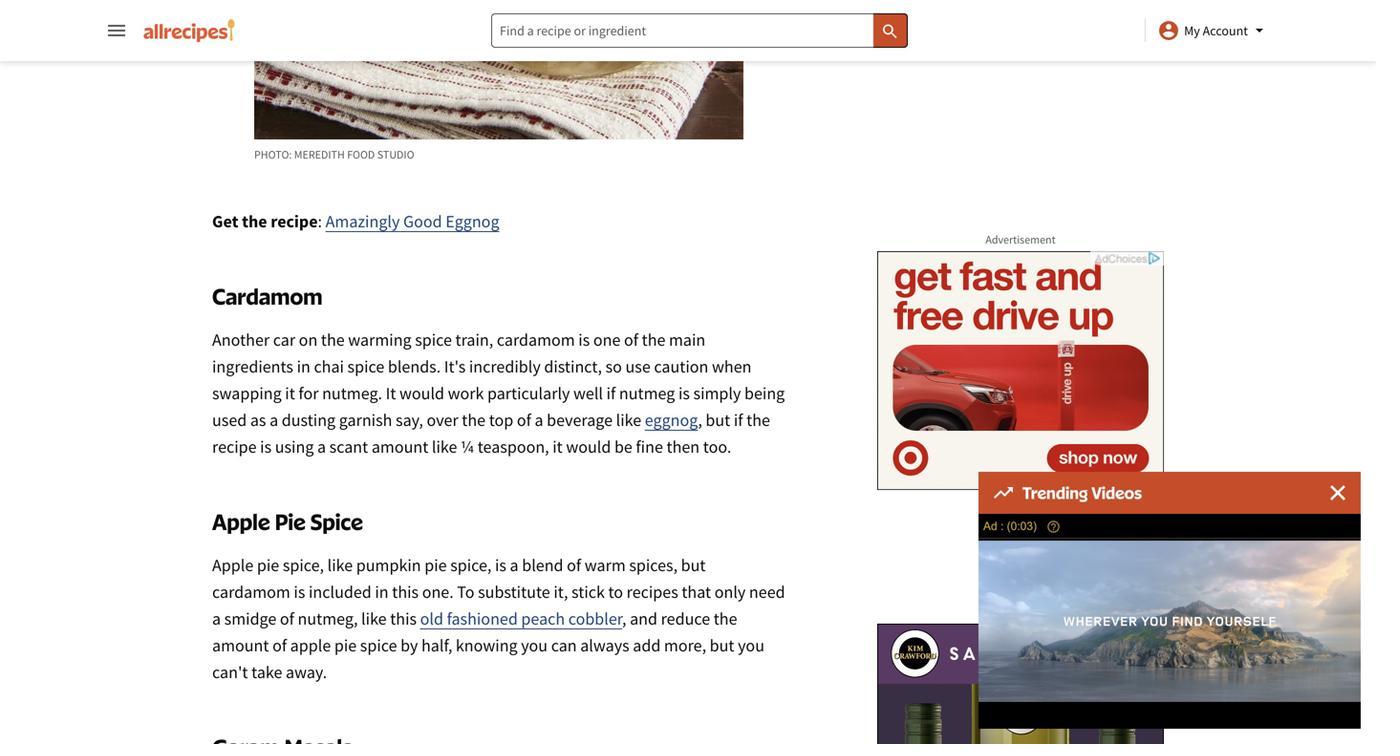 Task type: locate. For each thing, give the bounding box(es) containing it.
warm
[[585, 555, 626, 577]]

2 advertisement region from the top
[[878, 624, 1165, 745]]

of up take
[[273, 635, 287, 657]]

2 apple from the top
[[212, 555, 254, 577]]

the down only
[[714, 609, 738, 630]]

pumpkin
[[356, 555, 421, 577]]

is down caution
[[679, 383, 690, 404]]

1 horizontal spatial amount
[[372, 437, 429, 458]]

eggnog
[[645, 410, 698, 431]]

apple
[[212, 508, 270, 536], [212, 555, 254, 577]]

a
[[270, 410, 278, 431], [535, 410, 544, 431], [317, 437, 326, 458], [510, 555, 519, 577], [212, 609, 221, 630]]

0 vertical spatial but
[[706, 410, 731, 431]]

a down particularly
[[535, 410, 544, 431]]

like
[[616, 410, 642, 431], [432, 437, 458, 458], [328, 555, 353, 577], [362, 609, 387, 630]]

, inside , and reduce the amount of apple pie spice by half, knowing you can always add more, but you can't take away.
[[623, 609, 627, 630]]

but inside , and reduce the amount of apple pie spice by half, knowing you can always add more, but you can't take away.
[[710, 635, 735, 657]]

advertisement region
[[878, 251, 1165, 491], [878, 624, 1165, 745]]

1 vertical spatial would
[[566, 437, 611, 458]]

pie down nutmeg,
[[335, 635, 357, 657]]

this
[[392, 582, 419, 603], [390, 609, 417, 630]]

0 vertical spatial cardamom
[[497, 329, 575, 351]]

1 horizontal spatial it
[[553, 437, 563, 458]]

amount down say,
[[372, 437, 429, 458]]

it down beverage
[[553, 437, 563, 458]]

would inside , but if the recipe is using a scant amount like ¼ teaspoon, it would be fine then too.
[[566, 437, 611, 458]]

spice up nutmeg.
[[348, 356, 385, 378]]

pie
[[257, 555, 279, 577], [425, 555, 447, 577], [335, 635, 357, 657]]

0 horizontal spatial amount
[[212, 635, 269, 657]]

1 horizontal spatial spice,
[[451, 555, 492, 577]]

in inside another car on the warming spice train, cardamom is one of the main ingredients in chai spice blends. it's incredibly distinct, so use caution when swapping it for nutmeg. it would work particularly well if nutmeg is simply being used as a dusting garnish say, over the top of a beverage like
[[297, 356, 311, 378]]

recipe down used
[[212, 437, 257, 458]]

particularly
[[488, 383, 570, 404]]

the down being
[[747, 410, 771, 431]]

work
[[448, 383, 484, 404]]

ingredients
[[212, 356, 294, 378]]

0 horizontal spatial if
[[607, 383, 616, 404]]

swapping
[[212, 383, 282, 404]]

you down peach
[[521, 635, 548, 657]]

is left one
[[579, 329, 590, 351]]

would down beverage
[[566, 437, 611, 458]]

smidge
[[224, 609, 277, 630]]

take
[[252, 662, 282, 684]]

1 vertical spatial if
[[734, 410, 744, 431]]

spice up blends.
[[415, 329, 452, 351]]

1 horizontal spatial if
[[734, 410, 744, 431]]

is
[[579, 329, 590, 351], [679, 383, 690, 404], [260, 437, 272, 458], [495, 555, 507, 577], [294, 582, 305, 603]]

simply
[[694, 383, 741, 404]]

spice,
[[283, 555, 324, 577], [451, 555, 492, 577]]

train,
[[456, 329, 494, 351]]

0 vertical spatial advertisement region
[[878, 251, 1165, 491]]

0 vertical spatial this
[[392, 582, 419, 603]]

of up it,
[[567, 555, 582, 577]]

1 horizontal spatial cardamom
[[497, 329, 575, 351]]

0 horizontal spatial recipe
[[212, 437, 257, 458]]

if down simply
[[734, 410, 744, 431]]

the up ¼
[[462, 410, 486, 431]]

would
[[400, 383, 445, 404], [566, 437, 611, 458]]

caution
[[654, 356, 709, 378]]

it,
[[554, 582, 568, 603]]

trending image
[[994, 488, 1014, 499]]

0 horizontal spatial spice,
[[283, 555, 324, 577]]

nutmeg,
[[298, 609, 358, 630]]

1 horizontal spatial recipe
[[271, 211, 318, 232]]

0 vertical spatial in
[[297, 356, 311, 378]]

on
[[299, 329, 318, 351]]

like up included
[[328, 555, 353, 577]]

blend
[[522, 555, 564, 577]]

2 vertical spatial spice
[[360, 635, 397, 657]]

apple inside apple pie spice, like pumpkin pie spice, is a blend of warm spices, but cardamom is included in this one. to substitute it, stick to recipes that only need a smidge of nutmeg, like this
[[212, 555, 254, 577]]

1 vertical spatial in
[[375, 582, 389, 603]]

my account
[[1185, 22, 1249, 39]]

spice, up included
[[283, 555, 324, 577]]

but inside , but if the recipe is using a scant amount like ¼ teaspoon, it would be fine then too.
[[706, 410, 731, 431]]

too.
[[704, 437, 732, 458]]

1 advertisement region from the top
[[878, 251, 1165, 491]]

if
[[607, 383, 616, 404], [734, 410, 744, 431]]

1 vertical spatial amount
[[212, 635, 269, 657]]

1 vertical spatial advertisement region
[[878, 624, 1165, 745]]

1 apple from the top
[[212, 508, 270, 536]]

1 vertical spatial recipe
[[212, 437, 257, 458]]

but up too.
[[706, 410, 731, 431]]

0 horizontal spatial you
[[521, 635, 548, 657]]

1 vertical spatial apple
[[212, 555, 254, 577]]

in down pumpkin
[[375, 582, 389, 603]]

cardamom inside another car on the warming spice train, cardamom is one of the main ingredients in chai spice blends. it's incredibly distinct, so use caution when swapping it for nutmeg. it would work particularly well if nutmeg is simply being used as a dusting garnish say, over the top of a beverage like
[[497, 329, 575, 351]]

distinct,
[[544, 356, 602, 378]]

this down pumpkin
[[392, 582, 419, 603]]

well
[[574, 383, 603, 404]]

good
[[404, 211, 442, 232]]

0 vertical spatial if
[[607, 383, 616, 404]]

1 vertical spatial but
[[681, 555, 706, 577]]

2 you from the left
[[738, 635, 765, 657]]

1 vertical spatial cardamom
[[212, 582, 291, 603]]

2 vertical spatial but
[[710, 635, 735, 657]]

like up be
[[616, 410, 642, 431]]

spice left by
[[360, 635, 397, 657]]

you
[[521, 635, 548, 657], [738, 635, 765, 657]]

like inside , but if the recipe is using a scant amount like ¼ teaspoon, it would be fine then too.
[[432, 437, 458, 458]]

, up then
[[698, 410, 703, 431]]

2 spice, from the left
[[451, 555, 492, 577]]

it
[[285, 383, 295, 404], [553, 437, 563, 458]]

spice
[[415, 329, 452, 351], [348, 356, 385, 378], [360, 635, 397, 657]]

the
[[242, 211, 267, 232], [321, 329, 345, 351], [642, 329, 666, 351], [462, 410, 486, 431], [747, 410, 771, 431], [714, 609, 738, 630]]

0 vertical spatial recipe
[[271, 211, 318, 232]]

but up that
[[681, 555, 706, 577]]

if inside , but if the recipe is using a scant amount like ¼ teaspoon, it would be fine then too.
[[734, 410, 744, 431]]

a left smidge
[[212, 609, 221, 630]]

, left 'and'
[[623, 609, 627, 630]]

blends.
[[388, 356, 441, 378]]

my account button
[[1158, 19, 1272, 42]]

a right as
[[270, 410, 278, 431]]

0 vertical spatial would
[[400, 383, 445, 404]]

0 horizontal spatial cardamom
[[212, 582, 291, 603]]

as
[[250, 410, 266, 431]]

recipe
[[271, 211, 318, 232], [212, 437, 257, 458]]

0 horizontal spatial ,
[[623, 609, 627, 630]]

pie up one.
[[425, 555, 447, 577]]

reduce
[[661, 609, 711, 630]]

like left ¼
[[432, 437, 458, 458]]

, for eggnog
[[698, 410, 703, 431]]

garnish
[[339, 410, 392, 431]]

0 vertical spatial it
[[285, 383, 295, 404]]

of
[[624, 329, 639, 351], [517, 410, 532, 431], [567, 555, 582, 577], [280, 609, 294, 630], [273, 635, 287, 657]]

you down need
[[738, 635, 765, 657]]

apple up smidge
[[212, 555, 254, 577]]

1 vertical spatial it
[[553, 437, 563, 458]]

recipe left amazingly
[[271, 211, 318, 232]]

eggnog
[[446, 211, 500, 232]]

would down blends.
[[400, 383, 445, 404]]

apple for apple pie spice, like pumpkin pie spice, is a blend of warm spices, but cardamom is included in this one. to substitute it, stick to recipes that only need a smidge of nutmeg, like this
[[212, 555, 254, 577]]

0 vertical spatial apple
[[212, 508, 270, 536]]

None search field
[[492, 13, 908, 48]]

1 vertical spatial ,
[[623, 609, 627, 630]]

amount down smidge
[[212, 635, 269, 657]]

old fashioned peach cobbler link
[[420, 609, 623, 630]]

amount inside , and reduce the amount of apple pie spice by half, knowing you can always add more, but you can't take away.
[[212, 635, 269, 657]]

1 horizontal spatial pie
[[335, 635, 357, 657]]

0 horizontal spatial would
[[400, 383, 445, 404]]

substitute
[[478, 582, 551, 603]]

it inside , but if the recipe is using a scant amount like ¼ teaspoon, it would be fine then too.
[[553, 437, 563, 458]]

is down as
[[260, 437, 272, 458]]

top
[[489, 410, 514, 431]]

amount
[[372, 437, 429, 458], [212, 635, 269, 657]]

cardamom up incredibly on the left
[[497, 329, 575, 351]]

cardamom
[[497, 329, 575, 351], [212, 582, 291, 603]]

0 horizontal spatial in
[[297, 356, 311, 378]]

to
[[609, 582, 624, 603]]

0 vertical spatial spice
[[415, 329, 452, 351]]

0 vertical spatial amount
[[372, 437, 429, 458]]

0 horizontal spatial it
[[285, 383, 295, 404]]

my
[[1185, 22, 1201, 39]]

car
[[273, 329, 296, 351]]

a left scant
[[317, 437, 326, 458]]

the inside , and reduce the amount of apple pie spice by half, knowing you can always add more, but you can't take away.
[[714, 609, 738, 630]]

apple left pie
[[212, 508, 270, 536]]

caret_down image
[[1249, 19, 1272, 42]]

scant
[[330, 437, 368, 458]]

, but if the recipe is using a scant amount like ¼ teaspoon, it would be fine then too.
[[212, 410, 771, 458]]

spice, up the to
[[451, 555, 492, 577]]

:
[[318, 211, 322, 232]]

be
[[615, 437, 633, 458]]

in left chai
[[297, 356, 311, 378]]

this up by
[[390, 609, 417, 630]]

pie down the apple pie spice
[[257, 555, 279, 577]]

of up apple
[[280, 609, 294, 630]]

if right well
[[607, 383, 616, 404]]

need
[[750, 582, 786, 603]]

chai
[[314, 356, 344, 378]]

then
[[667, 437, 700, 458]]

when
[[712, 356, 752, 378]]

it left for
[[285, 383, 295, 404]]

away.
[[286, 662, 327, 684]]

1 horizontal spatial you
[[738, 635, 765, 657]]

1 horizontal spatial ,
[[698, 410, 703, 431]]

but right 'more,'
[[710, 635, 735, 657]]

cardamom up smidge
[[212, 582, 291, 603]]

trending videos
[[1023, 483, 1143, 503]]

eggnog link
[[645, 410, 698, 431]]

0 vertical spatial ,
[[698, 410, 703, 431]]

1 horizontal spatial in
[[375, 582, 389, 603]]

1 horizontal spatial would
[[566, 437, 611, 458]]

in
[[297, 356, 311, 378], [375, 582, 389, 603]]

, for old fashioned peach cobbler
[[623, 609, 627, 630]]

, inside , but if the recipe is using a scant amount like ¼ teaspoon, it would be fine then too.
[[698, 410, 703, 431]]



Task type: describe. For each thing, give the bounding box(es) containing it.
fine
[[636, 437, 664, 458]]

apple pie spice
[[212, 508, 363, 536]]

stick
[[572, 582, 605, 603]]

account image
[[1158, 19, 1181, 42]]

main
[[669, 329, 706, 351]]

cardamom
[[212, 283, 323, 310]]

apple for apple pie spice
[[212, 508, 270, 536]]

studio
[[377, 147, 415, 162]]

if inside another car on the warming spice train, cardamom is one of the main ingredients in chai spice blends. it's incredibly distinct, so use caution when swapping it for nutmeg. it would work particularly well if nutmeg is simply being used as a dusting garnish say, over the top of a beverage like
[[607, 383, 616, 404]]

1 spice, from the left
[[283, 555, 324, 577]]

1 vertical spatial spice
[[348, 356, 385, 378]]

is inside , but if the recipe is using a scant amount like ¼ teaspoon, it would be fine then too.
[[260, 437, 272, 458]]

food
[[347, 147, 375, 162]]

by
[[401, 635, 418, 657]]

would inside another car on the warming spice train, cardamom is one of the main ingredients in chai spice blends. it's incredibly distinct, so use caution when swapping it for nutmeg. it would work particularly well if nutmeg is simply being used as a dusting garnish say, over the top of a beverage like
[[400, 383, 445, 404]]

the right on
[[321, 329, 345, 351]]

amazingly
[[326, 211, 400, 232]]

pie inside , and reduce the amount of apple pie spice by half, knowing you can always add more, but you can't take away.
[[335, 635, 357, 657]]

included
[[309, 582, 372, 603]]

of right one
[[624, 329, 639, 351]]

the up use
[[642, 329, 666, 351]]

recipe inside , but if the recipe is using a scant amount like ¼ teaspoon, it would be fine then too.
[[212, 437, 257, 458]]

can't
[[212, 662, 248, 684]]

1 vertical spatial this
[[390, 609, 417, 630]]

always
[[581, 635, 630, 657]]

but inside apple pie spice, like pumpkin pie spice, is a blend of warm spices, but cardamom is included in this one. to substitute it, stick to recipes that only need a smidge of nutmeg, like this
[[681, 555, 706, 577]]

fashioned
[[447, 609, 518, 630]]

nutmeg
[[620, 383, 675, 404]]

of inside , and reduce the amount of apple pie spice by half, knowing you can always add more, but you can't take away.
[[273, 635, 287, 657]]

incredibly
[[469, 356, 541, 378]]

menu image
[[105, 19, 128, 42]]

like down included
[[362, 609, 387, 630]]

the inside , but if the recipe is using a scant amount like ¼ teaspoon, it would be fine then too.
[[747, 410, 771, 431]]

it inside another car on the warming spice train, cardamom is one of the main ingredients in chai spice blends. it's incredibly distinct, so use caution when swapping it for nutmeg. it would work particularly well if nutmeg is simply being used as a dusting garnish say, over the top of a beverage like
[[285, 383, 295, 404]]

home image
[[143, 19, 235, 42]]

a close angle view of two glasses of amazingly good eggnog. fresh nutmeg and a grater sit near image
[[254, 0, 744, 140]]

warming
[[348, 329, 412, 351]]

a inside , but if the recipe is using a scant amount like ¼ teaspoon, it would be fine then too.
[[317, 437, 326, 458]]

get
[[212, 211, 239, 232]]

another
[[212, 329, 270, 351]]

nutmeg.
[[322, 383, 383, 404]]

apple
[[290, 635, 331, 657]]

used
[[212, 410, 247, 431]]

search image
[[881, 22, 900, 41]]

using
[[275, 437, 314, 458]]

is up nutmeg,
[[294, 582, 305, 603]]

cardamom inside apple pie spice, like pumpkin pie spice, is a blend of warm spices, but cardamom is included in this one. to substitute it, stick to recipes that only need a smidge of nutmeg, like this
[[212, 582, 291, 603]]

that
[[682, 582, 712, 603]]

my account banner
[[0, 0, 1377, 745]]

say,
[[396, 410, 424, 431]]

video player application
[[979, 514, 1362, 730]]

and
[[630, 609, 658, 630]]

spice inside , and reduce the amount of apple pie spice by half, knowing you can always add more, but you can't take away.
[[360, 635, 397, 657]]

one.
[[422, 582, 454, 603]]

use
[[626, 356, 651, 378]]

teaspoon,
[[478, 437, 550, 458]]

add
[[633, 635, 661, 657]]

meredith
[[294, 147, 345, 162]]

pie
[[275, 508, 306, 536]]

of right top
[[517, 410, 532, 431]]

meredith food studio
[[294, 147, 415, 162]]

Find a recipe or ingredient text field
[[492, 13, 908, 48]]

0 horizontal spatial pie
[[257, 555, 279, 577]]

one
[[594, 329, 621, 351]]

for
[[299, 383, 319, 404]]

only
[[715, 582, 746, 603]]

spices,
[[630, 555, 678, 577]]

cobbler
[[569, 609, 623, 630]]

2 horizontal spatial pie
[[425, 555, 447, 577]]

it's
[[444, 356, 466, 378]]

amazingly good eggnog link
[[326, 211, 500, 232]]

a up substitute
[[510, 555, 519, 577]]

another car on the warming spice train, cardamom is one of the main ingredients in chai spice blends. it's incredibly distinct, so use caution when swapping it for nutmeg. it would work particularly well if nutmeg is simply being used as a dusting garnish say, over the top of a beverage like
[[212, 329, 785, 431]]

¼
[[461, 437, 474, 458]]

account
[[1204, 22, 1249, 39]]

more,
[[664, 635, 707, 657]]

it
[[386, 383, 396, 404]]

old
[[420, 609, 444, 630]]

can
[[551, 635, 577, 657]]

peach
[[522, 609, 565, 630]]

close image
[[1331, 486, 1346, 501]]

in inside apple pie spice, like pumpkin pie spice, is a blend of warm spices, but cardamom is included in this one. to substitute it, stick to recipes that only need a smidge of nutmeg, like this
[[375, 582, 389, 603]]

, and reduce the amount of apple pie spice by half, knowing you can always add more, but you can't take away.
[[212, 609, 765, 684]]

beverage
[[547, 410, 613, 431]]

so
[[606, 356, 622, 378]]

spice
[[310, 508, 363, 536]]

apple pie spice, like pumpkin pie spice, is a blend of warm spices, but cardamom is included in this one. to substitute it, stick to recipes that only need a smidge of nutmeg, like this
[[212, 555, 786, 630]]

the right "get"
[[242, 211, 267, 232]]

knowing
[[456, 635, 518, 657]]

get the recipe : amazingly good eggnog
[[212, 211, 500, 232]]

amount inside , but if the recipe is using a scant amount like ¼ teaspoon, it would be fine then too.
[[372, 437, 429, 458]]

being
[[745, 383, 785, 404]]

is up substitute
[[495, 555, 507, 577]]

trending
[[1023, 483, 1089, 503]]

videos
[[1092, 483, 1143, 503]]

none search field inside my account banner
[[492, 13, 908, 48]]

recipes
[[627, 582, 679, 603]]

1 you from the left
[[521, 635, 548, 657]]

like inside another car on the warming spice train, cardamom is one of the main ingredients in chai spice blends. it's incredibly distinct, so use caution when swapping it for nutmeg. it would work particularly well if nutmeg is simply being used as a dusting garnish say, over the top of a beverage like
[[616, 410, 642, 431]]

over
[[427, 410, 459, 431]]

dusting
[[282, 410, 336, 431]]

to
[[457, 582, 475, 603]]

old fashioned peach cobbler
[[420, 609, 623, 630]]



Task type: vqa. For each thing, say whether or not it's contained in the screenshot.
Click to search 'icon'
no



